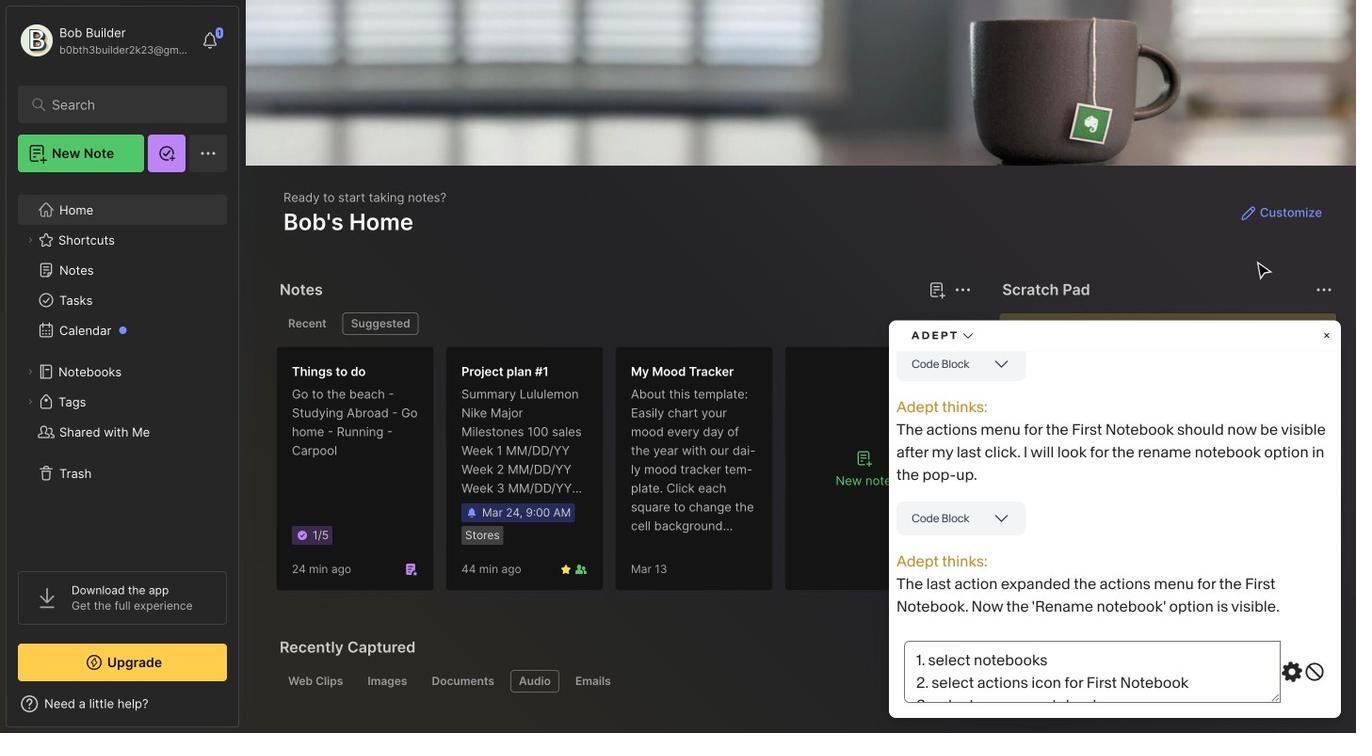 Task type: locate. For each thing, give the bounding box(es) containing it.
2 more actions field from the left
[[1311, 277, 1338, 303]]

1 horizontal spatial more actions image
[[1313, 279, 1336, 301]]

1 tab list from the top
[[280, 313, 969, 335]]

Search text field
[[52, 96, 202, 114]]

WHAT'S NEW field
[[7, 690, 238, 720]]

tab list
[[280, 313, 969, 335], [280, 671, 1330, 693]]

2 more actions image from the left
[[1313, 279, 1336, 301]]

more actions image
[[952, 279, 974, 301], [1313, 279, 1336, 301]]

Account field
[[18, 22, 192, 59]]

row group
[[276, 347, 954, 603]]

1 horizontal spatial more actions field
[[1311, 277, 1338, 303]]

0 horizontal spatial more actions field
[[950, 277, 976, 303]]

0 horizontal spatial more actions image
[[952, 279, 974, 301]]

tree inside the main element
[[7, 184, 238, 555]]

tab
[[280, 313, 335, 335], [343, 313, 419, 335], [280, 671, 352, 693], [359, 671, 416, 693], [423, 671, 503, 693], [511, 671, 560, 693], [567, 671, 620, 693]]

Start writing… text field
[[1015, 314, 1336, 576]]

more actions image for 2nd more actions field from the left
[[1313, 279, 1336, 301]]

1 more actions image from the left
[[952, 279, 974, 301]]

0 vertical spatial tab list
[[280, 313, 969, 335]]

1 vertical spatial tab list
[[280, 671, 1330, 693]]

None search field
[[52, 93, 202, 116]]

expand notebooks image
[[24, 366, 36, 378]]

tree
[[7, 184, 238, 555]]

More actions field
[[950, 277, 976, 303], [1311, 277, 1338, 303]]



Task type: describe. For each thing, give the bounding box(es) containing it.
main element
[[0, 0, 245, 734]]

expand tags image
[[24, 397, 36, 408]]

none search field inside the main element
[[52, 93, 202, 116]]

1 more actions field from the left
[[950, 277, 976, 303]]

click to collapse image
[[238, 699, 252, 722]]

more actions image for 1st more actions field from left
[[952, 279, 974, 301]]

2 tab list from the top
[[280, 671, 1330, 693]]



Task type: vqa. For each thing, say whether or not it's contained in the screenshot.
More actions field
yes



